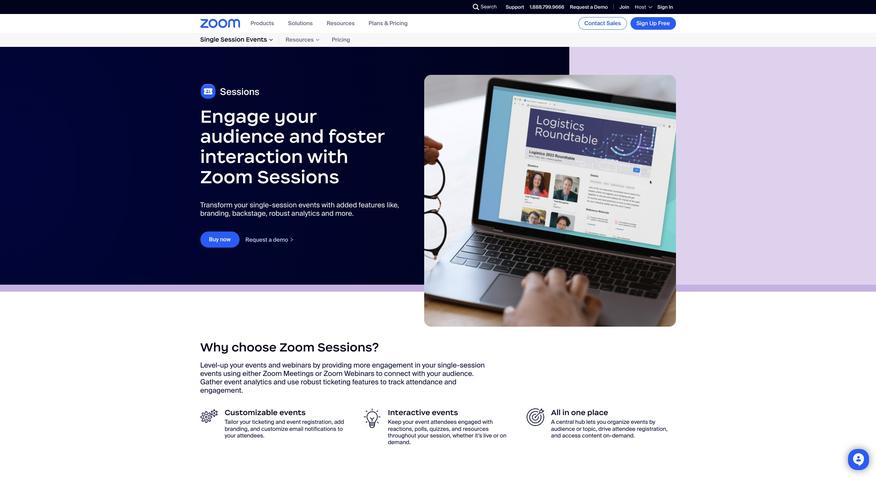 Task type: describe. For each thing, give the bounding box(es) containing it.
zoom left webinars
[[324, 369, 343, 378]]

1.888.799.9666 link
[[530, 4, 564, 10]]

demand. inside interactive events keep your event attendees engaged with reactions, polls, quizzes, and resources throughout your session, whether it's live or on demand.
[[388, 439, 411, 446]]

analytics inside level-up your events and webinars by providing more engagement in your single-session events using either zoom meetings or zoom webinars to connect with your audience. gather event analytics and use robust ticketing features to track attendance and engagement.
[[244, 378, 272, 387]]

buy now link
[[200, 232, 240, 248]]

connect
[[384, 369, 411, 378]]

whether
[[453, 432, 474, 439]]

event inside interactive events keep your event attendees engaged with reactions, polls, quizzes, and resources throughout your session, whether it's live or on demand.
[[415, 419, 429, 426]]

to inside customizable events tailor your ticketing and event registration, add branding, and customize email notifications to your attendees.
[[338, 425, 343, 433]]

features inside level-up your events and webinars by providing more engagement in your single-session events using either zoom meetings or zoom webinars to connect with your audience. gather event analytics and use robust ticketing features to track attendance and engagement.
[[352, 378, 379, 387]]

request for request a demo
[[245, 236, 267, 243]]

content
[[582, 432, 602, 439]]

products
[[251, 20, 274, 27]]

free
[[658, 20, 670, 27]]

or for events
[[493, 432, 499, 439]]

interaction
[[200, 145, 303, 168]]

contact sales
[[584, 20, 621, 27]]

throughout
[[388, 432, 416, 439]]

support
[[506, 4, 524, 10]]

transform
[[200, 201, 233, 210]]

one
[[571, 408, 586, 417]]

engagement.
[[200, 386, 243, 395]]

request a demo
[[245, 236, 288, 243]]

plans
[[369, 20, 383, 27]]

&
[[384, 20, 388, 27]]

buy
[[209, 236, 219, 243]]

or inside all in one place a central hub lets you organize events by audience or topic, drive attendee registration, and access content on-demand.
[[576, 425, 582, 433]]

sessions icon image
[[200, 84, 260, 99]]

products button
[[251, 20, 274, 27]]

buy now
[[209, 236, 231, 243]]

webinars
[[344, 369, 375, 378]]

all in one place a central hub lets you organize events by audience or topic, drive attendee registration, and access content on-demand.
[[551, 408, 668, 439]]

single- inside transform your single-session events with added features like, branding, backstage, robust analytics and more.
[[250, 201, 272, 210]]

attendees
[[431, 419, 457, 426]]

in
[[669, 4, 673, 10]]

a
[[551, 419, 555, 426]]

engagement
[[372, 361, 413, 370]]

quizzes,
[[430, 425, 451, 433]]

webinars
[[282, 361, 311, 370]]

why choose zoom sessions?
[[200, 340, 379, 355]]

in inside all in one place a central hub lets you organize events by audience or topic, drive attendee registration, and access content on-demand.
[[563, 408, 569, 417]]

attendee
[[613, 425, 636, 433]]

zoom right either
[[263, 369, 282, 378]]

you
[[597, 419, 606, 426]]

resources for resources popup button
[[286, 36, 314, 44]]

topic,
[[583, 425, 597, 433]]

pricing link
[[325, 34, 357, 45]]

resources
[[463, 425, 489, 433]]

track
[[388, 378, 404, 387]]

live
[[484, 432, 492, 439]]

with inside transform your single-session events with added features like, branding, backstage, robust analytics and more.
[[322, 201, 335, 210]]

events
[[246, 36, 267, 44]]

a for demo
[[269, 236, 272, 243]]

events inside transform your single-session events with added features like, branding, backstage, robust analytics and more.
[[299, 201, 320, 210]]

by inside all in one place a central hub lets you organize events by audience or topic, drive attendee registration, and access content on-demand.
[[650, 419, 655, 426]]

organize
[[607, 419, 630, 426]]

customizable
[[225, 408, 278, 417]]

transform your single-session events with added features like, branding, backstage, robust analytics and more.
[[200, 201, 399, 218]]

zoom logo image
[[200, 19, 240, 28]]

demo
[[594, 4, 608, 10]]

like,
[[387, 201, 399, 210]]

audience.
[[442, 369, 474, 378]]

all
[[551, 408, 561, 417]]

engage your audience and foster interaction with zoom sessions
[[200, 105, 384, 188]]

choose
[[232, 340, 277, 355]]

and inside interactive events keep your event attendees engaged with reactions, polls, quizzes, and resources throughout your session, whether it's live or on demand.
[[452, 425, 462, 433]]

providing
[[322, 361, 352, 370]]

sign for sign up free
[[637, 20, 648, 27]]

contact sales link
[[579, 17, 627, 30]]

sign in
[[658, 4, 673, 10]]

and inside all in one place a central hub lets you organize events by audience or topic, drive attendee registration, and access content on-demand.
[[551, 432, 561, 439]]

request a demo link
[[245, 236, 294, 243]]

central
[[556, 419, 574, 426]]

why
[[200, 340, 229, 355]]

up
[[650, 20, 657, 27]]

to left track
[[380, 378, 387, 387]]

drive
[[599, 425, 611, 433]]

1.888.799.9666
[[530, 4, 564, 10]]

meetings
[[283, 369, 314, 378]]

events up "engagement."
[[200, 369, 222, 378]]

event inside customizable events tailor your ticketing and event registration, add branding, and customize email notifications to your attendees.
[[287, 419, 301, 426]]

interactive events keep your event attendees engaged with reactions, polls, quizzes, and resources throughout your session, whether it's live or on demand.
[[388, 408, 507, 446]]

sales
[[607, 20, 621, 27]]

now
[[220, 236, 231, 243]]

foster
[[328, 125, 384, 148]]

demand. inside all in one place a central hub lets you organize events by audience or topic, drive attendee registration, and access content on-demand.
[[612, 432, 635, 439]]

resources button
[[279, 35, 325, 45]]

interactive
[[388, 408, 430, 417]]

events inside interactive events keep your event attendees engaged with reactions, polls, quizzes, and resources throughout your session, whether it's live or on demand.
[[432, 408, 458, 417]]

lightbulb image
[[364, 409, 381, 428]]

single session events
[[200, 36, 267, 44]]

customizable events tailor your ticketing and event registration, add branding, and customize email notifications to your attendees.
[[225, 408, 344, 439]]

request for request a demo
[[570, 4, 589, 10]]

and inside engage your audience and foster interaction with zoom sessions
[[289, 125, 324, 148]]

gather
[[200, 378, 222, 387]]

more.
[[335, 209, 354, 218]]

solutions button
[[288, 20, 313, 27]]

analytics inside transform your single-session events with added features like, branding, backstage, robust analytics and more.
[[291, 209, 320, 218]]

host
[[635, 4, 646, 10]]

zoom up webinars
[[280, 340, 315, 355]]

ticketing inside customizable events tailor your ticketing and event registration, add branding, and customize email notifications to your attendees.
[[252, 419, 274, 426]]

support link
[[506, 4, 524, 10]]

attendees.
[[237, 432, 265, 439]]

and inside transform your single-session events with added features like, branding, backstage, robust analytics and more.
[[321, 209, 334, 218]]

level-up your events and webinars by providing more engagement in your single-session events using either zoom meetings or zoom webinars to connect with your audience. gather event analytics and use robust ticketing features to track attendance and engagement.
[[200, 361, 485, 395]]



Task type: locate. For each thing, give the bounding box(es) containing it.
1 vertical spatial ticketing
[[252, 419, 274, 426]]

with inside interactive events keep your event attendees engaged with reactions, polls, quizzes, and resources throughout your session, whether it's live or on demand.
[[482, 419, 493, 426]]

plans & pricing link
[[369, 20, 408, 27]]

1 horizontal spatial or
[[493, 432, 499, 439]]

with
[[307, 145, 348, 168], [322, 201, 335, 210], [412, 369, 425, 378], [482, 419, 493, 426]]

in up the attendance at bottom
[[415, 361, 421, 370]]

1 vertical spatial features
[[352, 378, 379, 387]]

0 vertical spatial a
[[590, 4, 593, 10]]

pricing inside pricing "link"
[[332, 36, 350, 44]]

demand.
[[612, 432, 635, 439], [388, 439, 411, 446]]

with inside level-up your events and webinars by providing more engagement in your single-session events using either zoom meetings or zoom webinars to connect with your audience. gather event analytics and use robust ticketing features to track attendance and engagement.
[[412, 369, 425, 378]]

either
[[243, 369, 261, 378]]

up
[[220, 361, 228, 370]]

1 horizontal spatial registration,
[[637, 425, 668, 433]]

tailor
[[225, 419, 239, 426]]

in inside level-up your events and webinars by providing more engagement in your single-session events using either zoom meetings or zoom webinars to connect with your audience. gather event analytics and use robust ticketing features to track attendance and engagement.
[[415, 361, 421, 370]]

0 vertical spatial resources
[[327, 20, 355, 27]]

0 horizontal spatial pricing
[[332, 36, 350, 44]]

branding, for customizable
[[225, 425, 249, 433]]

0 horizontal spatial registration,
[[302, 419, 333, 426]]

request inside engage your audience and foster interaction with zoom sessions main content
[[245, 236, 267, 243]]

registration, left the 'add' at left
[[302, 419, 333, 426]]

ticketing
[[323, 378, 351, 387], [252, 419, 274, 426]]

robust up demo
[[269, 209, 290, 218]]

1 vertical spatial sign
[[637, 20, 648, 27]]

to left connect
[[376, 369, 383, 378]]

or inside level-up your events and webinars by providing more engagement in your single-session events using either zoom meetings or zoom webinars to connect with your audience. gather event analytics and use robust ticketing features to track attendance and engagement.
[[315, 369, 322, 378]]

1 horizontal spatial request
[[570, 4, 589, 10]]

0 horizontal spatial or
[[315, 369, 322, 378]]

1 vertical spatial single-
[[438, 361, 460, 370]]

audience inside engage your audience and foster interaction with zoom sessions
[[200, 125, 285, 148]]

session,
[[430, 432, 451, 439]]

ticketing down providing
[[323, 378, 351, 387]]

engage
[[200, 105, 270, 128]]

single- inside level-up your events and webinars by providing more engagement in your single-session events using either zoom meetings or zoom webinars to connect with your audience. gather event analytics and use robust ticketing features to track attendance and engagement.
[[438, 361, 460, 370]]

2 horizontal spatial event
[[415, 419, 429, 426]]

0 horizontal spatial robust
[[269, 209, 290, 218]]

events down sessions
[[299, 201, 320, 210]]

sign left in
[[658, 4, 668, 10]]

search
[[481, 3, 497, 10]]

logistics roundtable image
[[424, 75, 676, 327]]

added
[[336, 201, 357, 210]]

0 vertical spatial pricing
[[390, 20, 408, 27]]

demand. down organize
[[612, 432, 635, 439]]

0 horizontal spatial sign
[[637, 20, 648, 27]]

0 horizontal spatial by
[[313, 361, 320, 370]]

more
[[354, 361, 370, 370]]

in up the central
[[563, 408, 569, 417]]

0 horizontal spatial a
[[269, 236, 272, 243]]

robust inside level-up your events and webinars by providing more engagement in your single-session events using either zoom meetings or zoom webinars to connect with your audience. gather event analytics and use robust ticketing features to track attendance and engagement.
[[301, 378, 321, 387]]

0 vertical spatial branding,
[[200, 209, 231, 218]]

0 horizontal spatial audience
[[200, 125, 285, 148]]

ticketing inside level-up your events and webinars by providing more engagement in your single-session events using either zoom meetings or zoom webinars to connect with your audience. gather event analytics and use robust ticketing features to track attendance and engagement.
[[323, 378, 351, 387]]

your inside engage your audience and foster interaction with zoom sessions
[[274, 105, 316, 128]]

events down choose
[[245, 361, 267, 370]]

0 vertical spatial by
[[313, 361, 320, 370]]

using
[[223, 369, 241, 378]]

features down more
[[352, 378, 379, 387]]

it's
[[475, 432, 482, 439]]

host button
[[635, 4, 652, 10]]

sign up free link
[[631, 17, 676, 30]]

None search field
[[447, 1, 475, 13]]

customize
[[261, 425, 288, 433]]

1 horizontal spatial event
[[287, 419, 301, 426]]

backstage,
[[232, 209, 267, 218]]

0 vertical spatial session
[[272, 201, 297, 210]]

robust right use
[[301, 378, 321, 387]]

sign
[[658, 4, 668, 10], [637, 20, 648, 27]]

zoom inside engage your audience and foster interaction with zoom sessions
[[200, 165, 253, 188]]

events up email
[[280, 408, 306, 417]]

features left like,
[[359, 201, 385, 210]]

sign for sign in
[[658, 4, 668, 10]]

plans & pricing
[[369, 20, 408, 27]]

request a demo
[[570, 4, 608, 10]]

sign left up
[[637, 20, 648, 27]]

branding, inside customizable events tailor your ticketing and event registration, add branding, and customize email notifications to your attendees.
[[225, 425, 249, 433]]

audience inside all in one place a central hub lets you organize events by audience or topic, drive attendee registration, and access content on-demand.
[[551, 425, 575, 433]]

demand. down reactions,
[[388, 439, 411, 446]]

engaged
[[458, 419, 481, 426]]

event left notifications
[[287, 419, 301, 426]]

0 vertical spatial audience
[[200, 125, 285, 148]]

analytics
[[291, 209, 320, 218], [244, 378, 272, 387]]

add
[[334, 419, 344, 426]]

1 vertical spatial a
[[269, 236, 272, 243]]

event down interactive
[[415, 419, 429, 426]]

and
[[289, 125, 324, 148], [321, 209, 334, 218], [269, 361, 281, 370], [274, 378, 286, 387], [444, 378, 457, 387], [276, 419, 285, 426], [250, 425, 260, 433], [452, 425, 462, 433], [551, 432, 561, 439]]

1 horizontal spatial demand.
[[612, 432, 635, 439]]

your inside transform your single-session events with added features like, branding, backstage, robust analytics and more.
[[234, 201, 248, 210]]

session inside transform your single-session events with added features like, branding, backstage, robust analytics and more.
[[272, 201, 297, 210]]

events inside all in one place a central hub lets you organize events by audience or topic, drive attendee registration, and access content on-demand.
[[631, 419, 648, 426]]

search image
[[473, 4, 479, 10], [473, 4, 479, 10]]

1 horizontal spatial robust
[[301, 378, 321, 387]]

request a demo link
[[570, 4, 608, 10]]

place
[[587, 408, 608, 417]]

1 horizontal spatial audience
[[551, 425, 575, 433]]

0 vertical spatial sign
[[658, 4, 668, 10]]

zoom up transform
[[200, 165, 253, 188]]

0 horizontal spatial single-
[[250, 201, 272, 210]]

sessions?
[[318, 340, 379, 355]]

session
[[272, 201, 297, 210], [460, 361, 485, 370]]

engage your audience and foster interaction with zoom sessions main content
[[0, 47, 876, 477]]

0 horizontal spatial session
[[272, 201, 297, 210]]

1 vertical spatial session
[[460, 361, 485, 370]]

in
[[415, 361, 421, 370], [563, 408, 569, 417]]

features inside transform your single-session events with added features like, branding, backstage, robust analytics and more.
[[359, 201, 385, 210]]

polls,
[[415, 425, 428, 433]]

request
[[570, 4, 589, 10], [245, 236, 267, 243]]

events inside customizable events tailor your ticketing and event registration, add branding, and customize email notifications to your attendees.
[[280, 408, 306, 417]]

session inside level-up your events and webinars by providing more engagement in your single-session events using either zoom meetings or zoom webinars to connect with your audience. gather event analytics and use robust ticketing features to track attendance and engagement.
[[460, 361, 485, 370]]

a
[[590, 4, 593, 10], [269, 236, 272, 243]]

or inside interactive events keep your event attendees engaged with reactions, polls, quizzes, and resources throughout your session, whether it's live or on demand.
[[493, 432, 499, 439]]

1 horizontal spatial in
[[563, 408, 569, 417]]

1 vertical spatial pricing
[[332, 36, 350, 44]]

1 horizontal spatial analytics
[[291, 209, 320, 218]]

pricing down resources dropdown button
[[332, 36, 350, 44]]

or right meetings in the left bottom of the page
[[315, 369, 322, 378]]

1 vertical spatial audience
[[551, 425, 575, 433]]

resources inside popup button
[[286, 36, 314, 44]]

pricing right &
[[390, 20, 408, 27]]

1 horizontal spatial session
[[460, 361, 485, 370]]

branding, inside transform your single-session events with added features like, branding, backstage, robust analytics and more.
[[200, 209, 231, 218]]

ticketing down customizable
[[252, 419, 274, 426]]

event inside level-up your events and webinars by providing more engagement in your single-session events using either zoom meetings or zoom webinars to connect with your audience. gather event analytics and use robust ticketing features to track attendance and engagement.
[[224, 378, 242, 387]]

keep
[[388, 419, 402, 426]]

1 vertical spatial request
[[245, 236, 267, 243]]

sign in link
[[658, 4, 673, 10]]

sign up free
[[637, 20, 670, 27]]

1 vertical spatial by
[[650, 419, 655, 426]]

1 vertical spatial analytics
[[244, 378, 272, 387]]

0 horizontal spatial request
[[245, 236, 267, 243]]

to
[[376, 369, 383, 378], [380, 378, 387, 387], [338, 425, 343, 433]]

registration, inside all in one place a central hub lets you organize events by audience or topic, drive attendee registration, and access content on-demand.
[[637, 425, 668, 433]]

1 vertical spatial resources
[[286, 36, 314, 44]]

0 horizontal spatial analytics
[[244, 378, 272, 387]]

0 vertical spatial robust
[[269, 209, 290, 218]]

0 vertical spatial analytics
[[291, 209, 320, 218]]

pricing
[[390, 20, 408, 27], [332, 36, 350, 44]]

branding, for transform
[[200, 209, 231, 218]]

hub
[[575, 419, 585, 426]]

by inside level-up your events and webinars by providing more engagement in your single-session events using either zoom meetings or zoom webinars to connect with your audience. gather event analytics and use robust ticketing features to track attendance and engagement.
[[313, 361, 320, 370]]

on-
[[603, 432, 612, 439]]

1 horizontal spatial by
[[650, 419, 655, 426]]

single session events button
[[200, 35, 279, 45]]

on
[[500, 432, 507, 439]]

1 vertical spatial robust
[[301, 378, 321, 387]]

1 horizontal spatial a
[[590, 4, 593, 10]]

by right attendee
[[650, 419, 655, 426]]

0 vertical spatial request
[[570, 4, 589, 10]]

use
[[287, 378, 299, 387]]

0 vertical spatial single-
[[250, 201, 272, 210]]

resources button
[[327, 20, 355, 27]]

your
[[274, 105, 316, 128], [234, 201, 248, 210], [230, 361, 244, 370], [422, 361, 436, 370], [427, 369, 441, 378], [240, 419, 251, 426], [403, 419, 414, 426], [225, 432, 236, 439], [418, 432, 429, 439]]

session
[[221, 36, 245, 44]]

events up attendees
[[432, 408, 458, 417]]

solutions
[[288, 20, 313, 27]]

events right organize
[[631, 419, 648, 426]]

or left topic, in the right of the page
[[576, 425, 582, 433]]

gears image
[[200, 409, 218, 424]]

access
[[562, 432, 581, 439]]

by right webinars
[[313, 361, 320, 370]]

join link
[[620, 4, 629, 10]]

0 vertical spatial ticketing
[[323, 378, 351, 387]]

0 horizontal spatial demand.
[[388, 439, 411, 446]]

single-
[[250, 201, 272, 210], [438, 361, 460, 370]]

or for up
[[315, 369, 322, 378]]

notifications
[[305, 425, 336, 433]]

or
[[315, 369, 322, 378], [576, 425, 582, 433], [493, 432, 499, 439]]

level-
[[200, 361, 220, 370]]

event
[[224, 378, 242, 387], [287, 419, 301, 426], [415, 419, 429, 426]]

0 vertical spatial features
[[359, 201, 385, 210]]

0 horizontal spatial in
[[415, 361, 421, 370]]

resources
[[327, 20, 355, 27], [286, 36, 314, 44]]

to right notifications
[[338, 425, 343, 433]]

0 horizontal spatial event
[[224, 378, 242, 387]]

demo
[[273, 236, 288, 243]]

a inside main content
[[269, 236, 272, 243]]

0 horizontal spatial resources
[[286, 36, 314, 44]]

lets
[[586, 419, 596, 426]]

0 horizontal spatial ticketing
[[252, 419, 274, 426]]

resources for resources dropdown button
[[327, 20, 355, 27]]

branding, down customizable
[[225, 425, 249, 433]]

email
[[289, 425, 303, 433]]

1 horizontal spatial sign
[[658, 4, 668, 10]]

or left the on
[[493, 432, 499, 439]]

1 horizontal spatial single-
[[438, 361, 460, 370]]

a for demo
[[590, 4, 593, 10]]

1 vertical spatial in
[[563, 408, 569, 417]]

1 horizontal spatial resources
[[327, 20, 355, 27]]

registration, inside customizable events tailor your ticketing and event registration, add branding, and customize email notifications to your attendees.
[[302, 419, 333, 426]]

resources up pricing "link"
[[327, 20, 355, 27]]

arrow hitting bullseye image
[[527, 409, 544, 426]]

resources down solutions
[[286, 36, 314, 44]]

event down up
[[224, 378, 242, 387]]

registration, right attendee
[[637, 425, 668, 433]]

0 vertical spatial in
[[415, 361, 421, 370]]

with inside engage your audience and foster interaction with zoom sessions
[[307, 145, 348, 168]]

single
[[200, 36, 219, 44]]

1 horizontal spatial ticketing
[[323, 378, 351, 387]]

1 horizontal spatial pricing
[[390, 20, 408, 27]]

robust inside transform your single-session events with added features like, branding, backstage, robust analytics and more.
[[269, 209, 290, 218]]

branding, up buy
[[200, 209, 231, 218]]

2 horizontal spatial or
[[576, 425, 582, 433]]

1 vertical spatial branding,
[[225, 425, 249, 433]]

reactions,
[[388, 425, 413, 433]]



Task type: vqa. For each thing, say whether or not it's contained in the screenshot.


